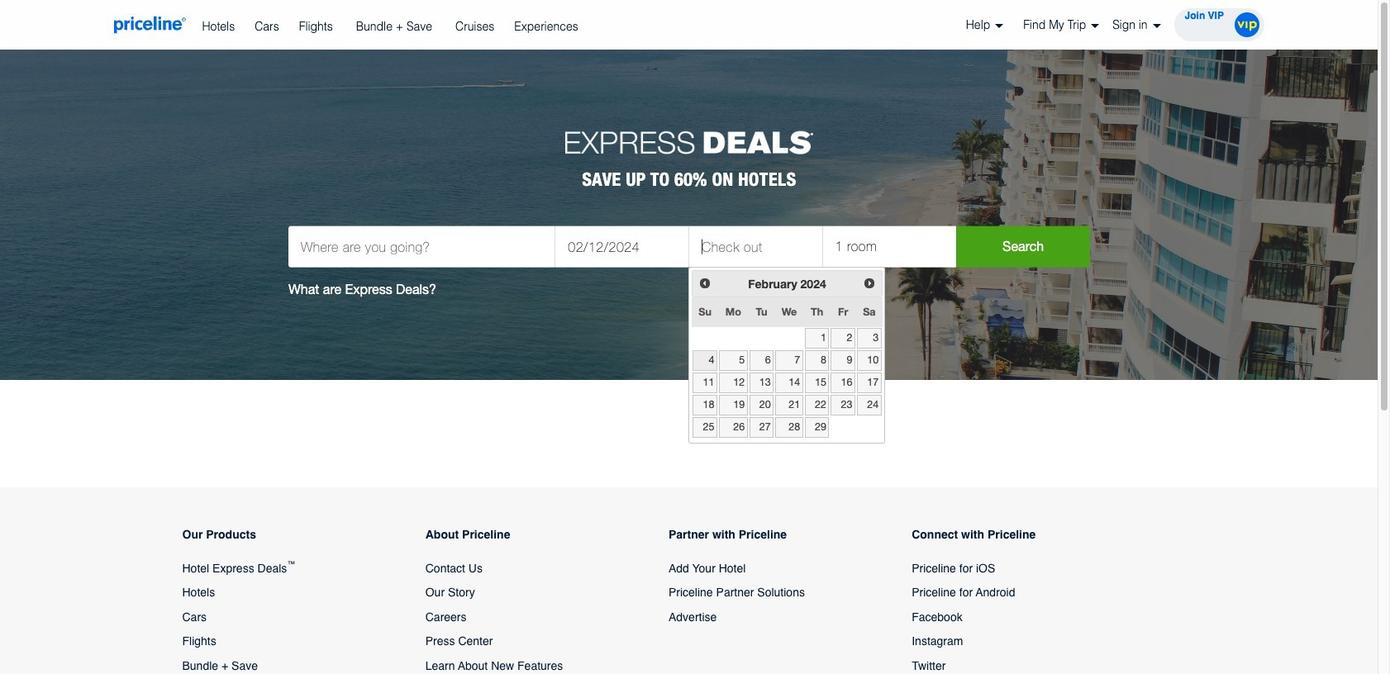 Task type: vqa. For each thing, say whether or not it's contained in the screenshot.
Check out text box
yes



Task type: locate. For each thing, give the bounding box(es) containing it.
None text field
[[823, 226, 956, 267]]

Where are you going? text field
[[288, 226, 555, 267]]

Check out text field
[[689, 226, 822, 267]]

vip badge icon image
[[1235, 12, 1260, 37]]

Check in text field
[[555, 226, 688, 267]]

priceline.com home image
[[114, 16, 186, 34]]



